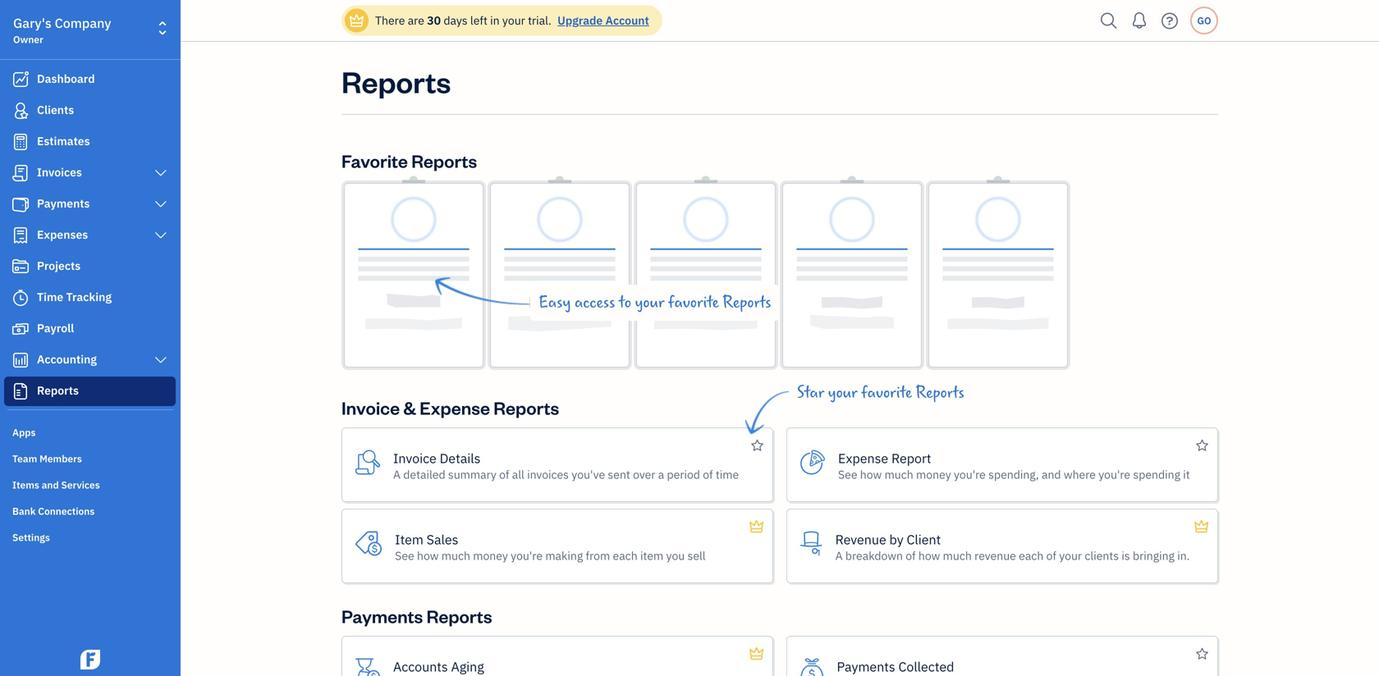 Task type: vqa. For each thing, say whether or not it's contained in the screenshot.
crown icon
yes



Task type: locate. For each thing, give the bounding box(es) containing it.
over
[[633, 467, 655, 482]]

chevron large down image inside the payments link
[[153, 198, 168, 211]]

each right revenue
[[1019, 548, 1044, 564]]

expense left report
[[838, 450, 888, 467]]

item sales see how much money you're making from each item you sell
[[395, 531, 706, 564]]

freshbooks image
[[77, 650, 103, 670]]

1 horizontal spatial crown image
[[1193, 517, 1210, 537]]

1 horizontal spatial money
[[916, 467, 951, 482]]

how left report
[[860, 467, 882, 482]]

how inside expense report see how much money you're spending, and where you're spending it
[[860, 467, 882, 482]]

there are 30 days left in your trial. upgrade account
[[375, 13, 649, 28]]

company
[[55, 14, 111, 32]]

chevron large down image
[[153, 167, 168, 180], [153, 198, 168, 211], [153, 229, 168, 242], [153, 354, 168, 367]]

0 vertical spatial favorite
[[668, 294, 719, 312]]

0 vertical spatial see
[[838, 467, 858, 482]]

2 crown image from the left
[[1193, 517, 1210, 537]]

a left detailed
[[393, 467, 401, 482]]

time
[[37, 289, 63, 305]]

crown image
[[748, 517, 765, 537], [1193, 517, 1210, 537]]

payments for payments collected
[[837, 658, 895, 676]]

1 horizontal spatial each
[[1019, 548, 1044, 564]]

2 chevron large down image from the top
[[153, 198, 168, 211]]

1 chevron large down image from the top
[[153, 167, 168, 180]]

each left item on the left bottom
[[613, 548, 638, 564]]

0 vertical spatial money
[[916, 467, 951, 482]]

star
[[797, 384, 824, 402]]

expense right &
[[420, 396, 490, 420]]

1 horizontal spatial payments
[[342, 605, 423, 628]]

much inside 'item sales see how much money you're making from each item you sell'
[[441, 548, 470, 564]]

1 vertical spatial invoice
[[393, 450, 437, 467]]

0 horizontal spatial you're
[[511, 548, 543, 564]]

each inside 'item sales see how much money you're making from each item you sell'
[[613, 548, 638, 564]]

you're right where
[[1099, 467, 1131, 482]]

much inside "revenue by client a breakdown of how much revenue each of your clients is bringing in."
[[943, 548, 972, 564]]

0 horizontal spatial see
[[395, 548, 414, 564]]

collected
[[899, 658, 954, 676]]

your right to
[[635, 294, 664, 312]]

money inside expense report see how much money you're spending, and where you're spending it
[[916, 467, 951, 482]]

sell
[[688, 548, 706, 564]]

payments
[[37, 196, 90, 211], [342, 605, 423, 628], [837, 658, 895, 676]]

to
[[619, 294, 631, 312]]

favorite
[[668, 294, 719, 312], [861, 384, 912, 402]]

payment image
[[11, 196, 30, 213]]

invoice
[[342, 396, 400, 420], [393, 450, 437, 467]]

chevron large down image for expenses
[[153, 229, 168, 242]]

and right items
[[42, 479, 59, 492]]

1 horizontal spatial see
[[838, 467, 858, 482]]

chevron large down image down payroll link
[[153, 354, 168, 367]]

0 horizontal spatial much
[[441, 548, 470, 564]]

go button
[[1190, 7, 1218, 34]]

update favorite status for invoice details image
[[751, 436, 763, 456]]

crown image for item sales
[[748, 517, 765, 537]]

money up client
[[916, 467, 951, 482]]

your inside star your favorite reports invoice & expense reports
[[828, 384, 858, 402]]

see inside 'item sales see how much money you're making from each item you sell'
[[395, 548, 414, 564]]

0 horizontal spatial how
[[417, 548, 439, 564]]

1 horizontal spatial a
[[835, 548, 843, 564]]

and left where
[[1042, 467, 1061, 482]]

in
[[490, 13, 500, 28]]

of left the all
[[499, 467, 509, 482]]

of
[[499, 467, 509, 482], [703, 467, 713, 482], [906, 548, 916, 564], [1046, 548, 1056, 564]]

it
[[1183, 467, 1190, 482]]

items and services
[[12, 479, 100, 492]]

payments up expenses
[[37, 196, 90, 211]]

0 vertical spatial invoice
[[342, 396, 400, 420]]

payments for payments reports
[[342, 605, 423, 628]]

1 horizontal spatial and
[[1042, 467, 1061, 482]]

1 horizontal spatial much
[[885, 467, 914, 482]]

payments up accounts on the left bottom
[[342, 605, 423, 628]]

2 horizontal spatial much
[[943, 548, 972, 564]]

much right client
[[943, 548, 972, 564]]

accounting
[[37, 352, 97, 367]]

much right item
[[441, 548, 470, 564]]

spending
[[1133, 467, 1181, 482]]

payments inside main element
[[37, 196, 90, 211]]

accounting link
[[4, 346, 176, 375]]

much
[[885, 467, 914, 482], [441, 548, 470, 564], [943, 548, 972, 564]]

0 vertical spatial payments
[[37, 196, 90, 211]]

1 vertical spatial see
[[395, 548, 414, 564]]

1 each from the left
[[613, 548, 638, 564]]

making
[[545, 548, 583, 564]]

money inside 'item sales see how much money you're making from each item you sell'
[[473, 548, 508, 564]]

favorite reports
[[342, 149, 477, 172]]

expense
[[420, 396, 490, 420], [838, 450, 888, 467]]

bank
[[12, 505, 36, 518]]

your left "clients"
[[1059, 548, 1082, 564]]

favorite up report
[[861, 384, 912, 402]]

0 horizontal spatial a
[[393, 467, 401, 482]]

payments for payments
[[37, 196, 90, 211]]

dashboard image
[[11, 71, 30, 88]]

0 horizontal spatial favorite
[[668, 294, 719, 312]]

money for sales
[[473, 548, 508, 564]]

2 horizontal spatial how
[[919, 548, 940, 564]]

invoice inside star your favorite reports invoice & expense reports
[[342, 396, 400, 420]]

0 horizontal spatial crown image
[[348, 12, 365, 29]]

bringing
[[1133, 548, 1175, 564]]

a
[[393, 467, 401, 482], [835, 548, 843, 564]]

invoices link
[[4, 158, 176, 188]]

each for item sales
[[613, 548, 638, 564]]

1 vertical spatial money
[[473, 548, 508, 564]]

2 vertical spatial payments
[[837, 658, 895, 676]]

reports
[[342, 62, 451, 101], [411, 149, 477, 172], [723, 294, 771, 312], [37, 383, 79, 398], [916, 384, 964, 402], [494, 396, 559, 420], [427, 605, 492, 628]]

reports inside 'link'
[[37, 383, 79, 398]]

1 horizontal spatial expense
[[838, 450, 888, 467]]

chevron large down image up the payments link
[[153, 167, 168, 180]]

and
[[1042, 467, 1061, 482], [42, 479, 59, 492]]

invoice left details
[[393, 450, 437, 467]]

1 vertical spatial crown image
[[748, 644, 765, 664]]

team members link
[[4, 446, 176, 470]]

3 chevron large down image from the top
[[153, 229, 168, 242]]

you're inside 'item sales see how much money you're making from each item you sell'
[[511, 548, 543, 564]]

from
[[586, 548, 610, 564]]

dashboard link
[[4, 65, 176, 94]]

your inside "revenue by client a breakdown of how much revenue each of your clients is bringing in."
[[1059, 548, 1082, 564]]

you're for report
[[954, 467, 986, 482]]

chevron large down image inside expenses link
[[153, 229, 168, 242]]

0 vertical spatial expense
[[420, 396, 490, 420]]

item
[[640, 548, 664, 564]]

how for expense
[[860, 467, 882, 482]]

project image
[[11, 259, 30, 275]]

each
[[613, 548, 638, 564], [1019, 548, 1044, 564]]

star your favorite reports invoice & expense reports
[[342, 384, 964, 420]]

client
[[907, 531, 941, 548]]

invoice left &
[[342, 396, 400, 420]]

you're left 'making'
[[511, 548, 543, 564]]

1 horizontal spatial favorite
[[861, 384, 912, 402]]

payments link
[[4, 190, 176, 219]]

payroll
[[37, 321, 74, 336]]

time tracking link
[[4, 283, 176, 313]]

1 horizontal spatial crown image
[[748, 644, 765, 664]]

4 chevron large down image from the top
[[153, 354, 168, 367]]

0 horizontal spatial expense
[[420, 396, 490, 420]]

1 vertical spatial payments
[[342, 605, 423, 628]]

1 vertical spatial a
[[835, 548, 843, 564]]

0 horizontal spatial payments
[[37, 196, 90, 211]]

period
[[667, 467, 700, 482]]

0 horizontal spatial each
[[613, 548, 638, 564]]

each inside "revenue by client a breakdown of how much revenue each of your clients is bringing in."
[[1019, 548, 1044, 564]]

how
[[860, 467, 882, 482], [417, 548, 439, 564], [919, 548, 940, 564]]

how inside 'item sales see how much money you're making from each item you sell'
[[417, 548, 439, 564]]

1 crown image from the left
[[748, 517, 765, 537]]

1 horizontal spatial how
[[860, 467, 882, 482]]

1 horizontal spatial you're
[[954, 467, 986, 482]]

0 horizontal spatial money
[[473, 548, 508, 564]]

see inside expense report see how much money you're spending, and where you're spending it
[[838, 467, 858, 482]]

payments left collected
[[837, 658, 895, 676]]

see left report
[[838, 467, 858, 482]]

see left sales
[[395, 548, 414, 564]]

favorite right to
[[668, 294, 719, 312]]

much up by
[[885, 467, 914, 482]]

0 vertical spatial a
[[393, 467, 401, 482]]

payments reports
[[342, 605, 492, 628]]

see
[[838, 467, 858, 482], [395, 548, 414, 564]]

you're left spending,
[[954, 467, 986, 482]]

a left 'breakdown'
[[835, 548, 843, 564]]

1 vertical spatial expense
[[838, 450, 888, 467]]

of left time
[[703, 467, 713, 482]]

chevron large down image up projects link
[[153, 229, 168, 242]]

search image
[[1096, 9, 1122, 33]]

0 horizontal spatial and
[[42, 479, 59, 492]]

by
[[890, 531, 904, 548]]

chevron large down image for payments
[[153, 198, 168, 211]]

there
[[375, 13, 405, 28]]

you
[[666, 548, 685, 564]]

money right sales
[[473, 548, 508, 564]]

1 vertical spatial favorite
[[861, 384, 912, 402]]

expense image
[[11, 227, 30, 244]]

crown image
[[348, 12, 365, 29], [748, 644, 765, 664]]

how up 'payments reports'
[[417, 548, 439, 564]]

your
[[502, 13, 525, 28], [635, 294, 664, 312], [828, 384, 858, 402], [1059, 548, 1082, 564]]

a inside "revenue by client a breakdown of how much revenue each of your clients is bringing in."
[[835, 548, 843, 564]]

chevron large down image up expenses link
[[153, 198, 168, 211]]

much inside expense report see how much money you're spending, and where you're spending it
[[885, 467, 914, 482]]

2 horizontal spatial payments
[[837, 658, 895, 676]]

projects
[[37, 258, 81, 273]]

0 horizontal spatial crown image
[[748, 517, 765, 537]]

chevron large down image inside invoices link
[[153, 167, 168, 180]]

main element
[[0, 0, 222, 676]]

your right star
[[828, 384, 858, 402]]

bank connections link
[[4, 498, 176, 523]]

details
[[440, 450, 481, 467]]

settings
[[12, 531, 50, 544]]

sent
[[608, 467, 630, 482]]

how right by
[[919, 548, 940, 564]]

accounts aging button
[[342, 636, 773, 676]]

upgrade account link
[[554, 13, 649, 28]]

bank connections
[[12, 505, 95, 518]]

2 each from the left
[[1019, 548, 1044, 564]]

expenses
[[37, 227, 88, 242]]

money
[[916, 467, 951, 482], [473, 548, 508, 564]]

how inside "revenue by client a breakdown of how much revenue each of your clients is bringing in."
[[919, 548, 940, 564]]



Task type: describe. For each thing, give the bounding box(es) containing it.
timer image
[[11, 290, 30, 306]]

a
[[658, 467, 664, 482]]

sales
[[427, 531, 458, 548]]

go to help image
[[1157, 9, 1183, 33]]

in.
[[1177, 548, 1190, 564]]

2 horizontal spatial you're
[[1099, 467, 1131, 482]]

money for report
[[916, 467, 951, 482]]

gary's company owner
[[13, 14, 111, 46]]

of right by
[[906, 548, 916, 564]]

invoices
[[527, 467, 569, 482]]

breakdown
[[845, 548, 903, 564]]

report image
[[11, 383, 30, 400]]

projects link
[[4, 252, 176, 282]]

trial.
[[528, 13, 552, 28]]

clients
[[1085, 548, 1119, 564]]

30
[[427, 13, 441, 28]]

each for revenue by client
[[1019, 548, 1044, 564]]

chevron large down image for accounting
[[153, 354, 168, 367]]

&
[[403, 396, 416, 420]]

easy
[[539, 294, 571, 312]]

money image
[[11, 321, 30, 337]]

accounts aging
[[393, 658, 484, 676]]

expense report see how much money you're spending, and where you're spending it
[[838, 450, 1190, 482]]

a inside invoice details a detailed summary of all invoices you've sent over a period of time
[[393, 467, 401, 482]]

apps link
[[4, 420, 176, 444]]

estimates
[[37, 133, 90, 149]]

account
[[605, 13, 649, 28]]

apps
[[12, 426, 36, 439]]

left
[[470, 13, 488, 28]]

update favorite status for payments collected image
[[1196, 644, 1208, 665]]

you've
[[572, 467, 605, 482]]

invoice image
[[11, 165, 30, 181]]

items and services link
[[4, 472, 176, 497]]

estimate image
[[11, 134, 30, 150]]

owner
[[13, 33, 43, 46]]

upgrade
[[558, 13, 603, 28]]

report
[[892, 450, 931, 467]]

crown image for revenue by client
[[1193, 517, 1210, 537]]

dashboard
[[37, 71, 95, 86]]

you're for sales
[[511, 548, 543, 564]]

members
[[39, 452, 82, 465]]

and inside expense report see how much money you're spending, and where you're spending it
[[1042, 467, 1061, 482]]

chart image
[[11, 352, 30, 369]]

favorite inside star your favorite reports invoice & expense reports
[[861, 384, 912, 402]]

and inside main element
[[42, 479, 59, 492]]

reports link
[[4, 377, 176, 406]]

how for item
[[417, 548, 439, 564]]

detailed
[[403, 467, 445, 482]]

services
[[61, 479, 100, 492]]

access
[[575, 294, 615, 312]]

items
[[12, 479, 39, 492]]

invoices
[[37, 165, 82, 180]]

chevron large down image for invoices
[[153, 167, 168, 180]]

much for report
[[885, 467, 914, 482]]

accounts
[[393, 658, 448, 676]]

invoice inside invoice details a detailed summary of all invoices you've sent over a period of time
[[393, 450, 437, 467]]

update favorite status for expense report image
[[1196, 436, 1208, 456]]

tracking
[[66, 289, 112, 305]]

easy access to your favorite reports
[[539, 294, 771, 312]]

much for sales
[[441, 548, 470, 564]]

of left "clients"
[[1046, 548, 1056, 564]]

your right in
[[502, 13, 525, 28]]

team
[[12, 452, 37, 465]]

is
[[1122, 548, 1130, 564]]

time tracking
[[37, 289, 112, 305]]

expenses link
[[4, 221, 176, 250]]

are
[[408, 13, 424, 28]]

notifications image
[[1126, 4, 1153, 37]]

summary
[[448, 467, 497, 482]]

revenue
[[975, 548, 1016, 564]]

go
[[1197, 14, 1211, 27]]

clients link
[[4, 96, 176, 126]]

payments collected
[[837, 658, 954, 676]]

revenue by client a breakdown of how much revenue each of your clients is bringing in.
[[835, 531, 1190, 564]]

client image
[[11, 103, 30, 119]]

expense inside expense report see how much money you're spending, and where you're spending it
[[838, 450, 888, 467]]

expense inside star your favorite reports invoice & expense reports
[[420, 396, 490, 420]]

where
[[1064, 467, 1096, 482]]

gary's
[[13, 14, 52, 32]]

clients
[[37, 102, 74, 117]]

invoice details a detailed summary of all invoices you've sent over a period of time
[[393, 450, 739, 482]]

favorite
[[342, 149, 408, 172]]

payments collected link
[[786, 636, 1218, 676]]

spending,
[[989, 467, 1039, 482]]

0 vertical spatial crown image
[[348, 12, 365, 29]]

days
[[444, 13, 468, 28]]

team members
[[12, 452, 82, 465]]

payroll link
[[4, 314, 176, 344]]

see for item sales
[[395, 548, 414, 564]]

revenue
[[835, 531, 886, 548]]

estimates link
[[4, 127, 176, 157]]

item
[[395, 531, 424, 548]]

time
[[716, 467, 739, 482]]

connections
[[38, 505, 95, 518]]

see for expense report
[[838, 467, 858, 482]]



